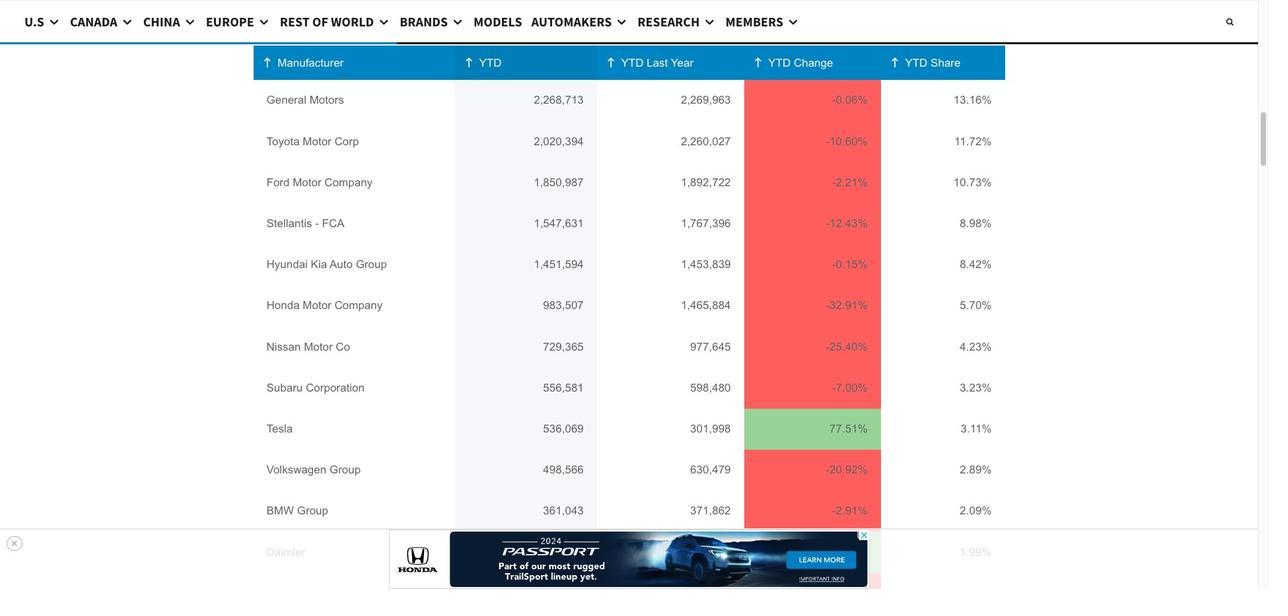 Task type: describe. For each thing, give the bounding box(es) containing it.
kia
[[311, 258, 327, 271]]

2.09
[[960, 505, 982, 518]]

77.51
[[830, 423, 858, 435]]

-2.91
[[832, 505, 858, 518]]

3.23
[[960, 382, 982, 394]]

co
[[336, 341, 350, 353]]

4.01
[[836, 546, 858, 559]]

498,566
[[543, 464, 584, 477]]

2.91
[[836, 505, 858, 518]]

- for 371,862
[[832, 505, 836, 518]]

- for 2,269,963
[[832, 94, 836, 107]]

honda
[[267, 300, 300, 312]]

13.16
[[954, 94, 982, 107]]

4.23
[[960, 341, 982, 353]]

ford
[[267, 176, 290, 189]]

research
[[638, 13, 700, 30]]

volkswagen group
[[267, 464, 361, 477]]

company for honda motor company
[[335, 300, 383, 312]]

1.99
[[960, 546, 982, 559]]

1,465,884
[[681, 300, 731, 312]]

u.s link
[[20, 1, 65, 42]]

1 change from the top
[[794, 11, 833, 24]]

- for 630,479
[[826, 464, 830, 477]]

8.42
[[960, 258, 982, 271]]

brands
[[400, 13, 448, 30]]

ytd for first "ytd last year: activate to sort column ascending" element from the top
[[621, 11, 644, 24]]

25.40
[[830, 341, 858, 353]]

371,862
[[690, 505, 731, 518]]

general motors
[[267, 94, 344, 107]]

ytd for first "ytd last year: activate to sort column ascending" element from the bottom
[[621, 57, 644, 70]]

329,665
[[690, 546, 731, 559]]

7.00
[[836, 382, 858, 394]]

models
[[474, 13, 522, 30]]

- for 2,260,027
[[826, 135, 830, 148]]

honda motor company
[[267, 300, 383, 312]]

fca
[[322, 217, 345, 230]]

1 ytd change: activate to sort column ascending element from the top
[[744, 0, 881, 34]]

1,767,396
[[681, 217, 731, 230]]

group for volkswagen group
[[330, 464, 361, 477]]

-0.15
[[832, 258, 858, 271]]

556,581
[[543, 382, 584, 394]]

rest of world
[[280, 13, 374, 30]]

corp
[[335, 135, 359, 148]]

hyundai
[[267, 258, 308, 271]]

company for ford motor company
[[325, 176, 373, 189]]

models link
[[469, 1, 527, 42]]

-7.00
[[832, 382, 858, 394]]

automakers link
[[527, 1, 633, 42]]

u.s
[[24, 13, 44, 30]]

rest of world link
[[275, 1, 395, 42]]

2.21
[[836, 176, 858, 189]]

2.89
[[960, 464, 982, 477]]

ytd for 2nd ytd change: activate to sort column ascending element from the top of the page
[[769, 57, 791, 70]]

1,850,987
[[534, 176, 584, 189]]

1,451,594
[[534, 258, 584, 271]]

-25.40
[[826, 341, 858, 353]]

32.91
[[830, 300, 858, 312]]

12.43
[[830, 217, 858, 230]]

2 change from the top
[[794, 57, 833, 70]]

301,998
[[690, 423, 731, 435]]

3.11
[[961, 423, 982, 435]]

2 ytd last year from the top
[[621, 57, 694, 70]]

5.70
[[960, 300, 982, 312]]

8.98
[[960, 217, 982, 230]]

0 vertical spatial group
[[356, 258, 387, 271]]

1,892,722
[[681, 176, 731, 189]]

stellantis - fca
[[267, 217, 345, 230]]

2 last from the top
[[647, 57, 668, 70]]

canada
[[70, 13, 117, 30]]

- for 977,645
[[826, 341, 830, 353]]

-12.43
[[826, 217, 858, 230]]

2 ytd change: activate to sort column ascending element from the top
[[744, 46, 881, 80]]

bmw
[[267, 505, 294, 518]]

share
[[931, 57, 961, 70]]



Task type: vqa. For each thing, say whether or not it's contained in the screenshot.


Task type: locate. For each thing, give the bounding box(es) containing it.
20.92
[[830, 464, 858, 477]]

hyundai kia auto group
[[267, 258, 387, 271]]

0 vertical spatial ytd change: activate to sort column ascending element
[[744, 0, 881, 34]]

1 vertical spatial ytd last year
[[621, 57, 694, 70]]

change right members in the top of the page
[[794, 11, 833, 24]]

group right volkswagen
[[330, 464, 361, 477]]

canada link
[[65, 1, 139, 42]]

630,479
[[690, 464, 731, 477]]

ytd change
[[769, 11, 833, 24], [769, 57, 833, 70]]

0.06
[[836, 94, 858, 107]]

- for 1,465,884
[[826, 300, 830, 312]]

tesla
[[267, 423, 293, 435]]

ytd share: activate to sort column ascending element
[[881, 0, 1005, 34], [881, 46, 1005, 80]]

2 ytd: activate to sort column ascending element from the top
[[455, 46, 597, 80]]

10.73
[[954, 176, 982, 189]]

motors
[[310, 94, 344, 107]]

-10.60
[[826, 135, 858, 148]]

×
[[11, 536, 18, 551]]

- for 598,480
[[832, 382, 836, 394]]

motor for honda
[[303, 300, 332, 312]]

-0.06
[[832, 94, 858, 107]]

company
[[325, 176, 373, 189], [335, 300, 383, 312]]

977,645
[[690, 341, 731, 353]]

- for 1,892,722
[[832, 176, 836, 189]]

1 year from the top
[[671, 11, 694, 24]]

ytd share: activate to sort column ascending element containing ytd share
[[881, 46, 1005, 80]]

year for first "ytd last year: activate to sort column ascending" element from the bottom
[[671, 57, 694, 70]]

world
[[331, 13, 374, 30]]

983,507
[[543, 300, 584, 312]]

536,069
[[543, 423, 584, 435]]

ytd
[[479, 11, 502, 24], [621, 11, 644, 24], [769, 11, 791, 24], [479, 57, 502, 70], [621, 57, 644, 70], [769, 57, 791, 70], [905, 57, 928, 70]]

research link
[[633, 1, 721, 42]]

motor for ford
[[293, 176, 322, 189]]

11.72
[[955, 135, 982, 148]]

0 vertical spatial change
[[794, 11, 833, 24]]

0 vertical spatial company
[[325, 176, 373, 189]]

manufacturer: activate to sort column ascending element
[[253, 46, 455, 80]]

0 vertical spatial ytd share: activate to sort column ascending element
[[881, 0, 1005, 34]]

1 vertical spatial ytd last year: activate to sort column ascending element
[[597, 46, 744, 80]]

2,268,713
[[534, 94, 584, 107]]

motor
[[303, 135, 332, 148], [293, 176, 322, 189], [303, 300, 332, 312], [304, 341, 333, 353]]

general
[[267, 94, 307, 107]]

ytd change: activate to sort column ascending element
[[744, 0, 881, 34], [744, 46, 881, 80]]

1 vertical spatial change
[[794, 57, 833, 70]]

1,547,631
[[534, 217, 584, 230]]

2 ytd change from the top
[[769, 57, 833, 70]]

motor right ford in the left top of the page
[[293, 176, 322, 189]]

2,260,027
[[681, 135, 731, 148]]

-2.21
[[832, 176, 858, 189]]

of
[[312, 13, 328, 30]]

ytd for ytd share: activate to sort column ascending element containing ytd share
[[905, 57, 928, 70]]

brands link
[[395, 1, 469, 42]]

change up the -0.06
[[794, 57, 833, 70]]

- for 1,453,839
[[832, 258, 836, 271]]

ytd: activate to sort column ascending element
[[455, 0, 597, 34], [455, 46, 597, 80]]

group right auto
[[356, 258, 387, 271]]

2 ytd share: activate to sort column ascending element from the top
[[881, 46, 1005, 80]]

1 vertical spatial ytd share: activate to sort column ascending element
[[881, 46, 1005, 80]]

0 vertical spatial ytd last year
[[621, 11, 694, 24]]

change
[[794, 11, 833, 24], [794, 57, 833, 70]]

0 vertical spatial last
[[647, 11, 668, 24]]

1 vertical spatial company
[[335, 300, 383, 312]]

1 vertical spatial ytd change: activate to sort column ascending element
[[744, 46, 881, 80]]

1 last from the top
[[647, 11, 668, 24]]

advertisement element
[[389, 530, 870, 589]]

manufacturer
[[278, 57, 344, 70]]

-20.92
[[826, 464, 858, 477]]

automakers
[[532, 13, 612, 30]]

ytd last year: activate to sort column ascending element
[[597, 0, 744, 34], [597, 46, 744, 80]]

2 vertical spatial group
[[297, 505, 328, 518]]

toyota
[[267, 135, 300, 148]]

0 vertical spatial year
[[671, 11, 694, 24]]

1 ytd last year: activate to sort column ascending element from the top
[[597, 0, 744, 34]]

company up the co
[[335, 300, 383, 312]]

1 vertical spatial group
[[330, 464, 361, 477]]

europe
[[206, 13, 254, 30]]

year
[[671, 11, 694, 24], [671, 57, 694, 70]]

ytd share
[[905, 57, 961, 70]]

729,365
[[543, 341, 584, 353]]

company down corp
[[325, 176, 373, 189]]

motor left corp
[[303, 135, 332, 148]]

1 ytd last year from the top
[[621, 11, 694, 24]]

-32.91
[[826, 300, 858, 312]]

1 vertical spatial ytd: activate to sort column ascending element
[[455, 46, 597, 80]]

1 vertical spatial ytd change
[[769, 57, 833, 70]]

motor for nissan
[[304, 341, 333, 353]]

group right bmw
[[297, 505, 328, 518]]

corporation
[[306, 382, 365, 394]]

ytd inside ytd share: activate to sort column ascending element
[[905, 57, 928, 70]]

stellantis
[[267, 217, 312, 230]]

toyota motor corp
[[267, 135, 359, 148]]

group for bmw group
[[297, 505, 328, 518]]

ytd last year
[[621, 11, 694, 24], [621, 57, 694, 70]]

nissan motor co
[[267, 341, 350, 353]]

motor right honda
[[303, 300, 332, 312]]

2 year from the top
[[671, 57, 694, 70]]

1 vertical spatial year
[[671, 57, 694, 70]]

members link
[[721, 1, 805, 42]]

subaru
[[267, 382, 303, 394]]

1 vertical spatial last
[[647, 57, 668, 70]]

2 ytd last year: activate to sort column ascending element from the top
[[597, 46, 744, 80]]

motor left the co
[[304, 341, 333, 353]]

10.60
[[830, 135, 858, 148]]

members
[[726, 13, 784, 30]]

ytd for 2nd ytd change: activate to sort column ascending element from the bottom
[[769, 11, 791, 24]]

year for first "ytd last year: activate to sort column ascending" element from the top
[[671, 11, 694, 24]]

ytd share: activate to sort column ascending element up the share
[[881, 0, 1005, 34]]

last
[[647, 11, 668, 24], [647, 57, 668, 70]]

598,480
[[690, 382, 731, 394]]

ytd share: activate to sort column ascending element up 13.16
[[881, 46, 1005, 80]]

group
[[356, 258, 387, 271], [330, 464, 361, 477], [297, 505, 328, 518]]

ford motor company
[[267, 176, 373, 189]]

0 vertical spatial ytd: activate to sort column ascending element
[[455, 0, 597, 34]]

motor for toyota
[[303, 135, 332, 148]]

0.15
[[836, 258, 858, 271]]

1 ytd change from the top
[[769, 11, 833, 24]]

0 vertical spatial ytd change
[[769, 11, 833, 24]]

2,269,963
[[681, 94, 731, 107]]

1 ytd share: activate to sort column ascending element from the top
[[881, 0, 1005, 34]]

auto
[[330, 258, 353, 271]]

0 vertical spatial ytd last year: activate to sort column ascending element
[[597, 0, 744, 34]]

342,887
[[543, 546, 584, 559]]

china link
[[139, 1, 201, 42]]

361,043
[[543, 505, 584, 518]]

2,020,394
[[534, 135, 584, 148]]

-
[[832, 94, 836, 107], [826, 135, 830, 148], [832, 176, 836, 189], [315, 217, 319, 230], [826, 217, 830, 230], [832, 258, 836, 271], [826, 300, 830, 312], [826, 341, 830, 353], [832, 382, 836, 394], [826, 464, 830, 477], [832, 505, 836, 518]]

1 ytd: activate to sort column ascending element from the top
[[455, 0, 597, 34]]

1,453,839
[[681, 258, 731, 271]]

china
[[143, 13, 180, 30]]

- for 1,767,396
[[826, 217, 830, 230]]



